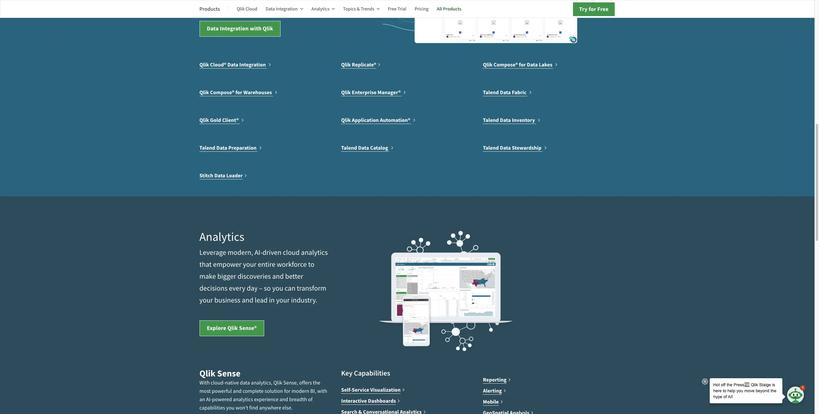 Task type: locate. For each thing, give the bounding box(es) containing it.
qlik application automation® link
[[342, 116, 416, 124]]

replicate®
[[352, 61, 377, 68]]

free
[[598, 5, 609, 13], [388, 6, 397, 12]]

qlik for qlik cloud® data integration
[[200, 61, 209, 68]]

1 horizontal spatial analytics
[[312, 6, 330, 12]]

analytics up to
[[301, 248, 328, 257]]

topics
[[343, 6, 356, 12]]

stitch data loader link
[[200, 172, 247, 180]]

offers
[[299, 380, 312, 387]]

1 vertical spatial analytics
[[233, 396, 253, 403]]

1 horizontal spatial compose®
[[494, 61, 518, 68]]

mobile
[[483, 398, 499, 406]]

your right in
[[276, 296, 290, 305]]

0 horizontal spatial ai-
[[206, 396, 212, 403]]

business
[[215, 296, 241, 305]]

0 vertical spatial ai-
[[255, 248, 263, 257]]

0 horizontal spatial free
[[388, 6, 397, 12]]

0 vertical spatial with
[[250, 25, 262, 32]]

ai- right an
[[206, 396, 212, 403]]

integration inside products menu bar
[[276, 6, 298, 12]]

dashboards
[[368, 398, 396, 405]]

you left won't
[[226, 405, 235, 412]]

qlik for qlik sense with cloud-native data analytics, qlik sense, offers the most powerful and complete solution for modern bi, with an ai-powered analytics experience and breadth of capabilities you won't find anywhere else.
[[200, 368, 216, 380]]

0 horizontal spatial products
[[200, 5, 220, 12]]

1 vertical spatial compose®
[[210, 89, 235, 96]]

your down decisions
[[200, 296, 213, 305]]

discoveries
[[238, 272, 271, 281]]

and up else.
[[280, 396, 288, 403]]

talend for talend data fabric
[[483, 89, 499, 96]]

stitch
[[200, 172, 213, 179]]

talend for talend data preparation
[[200, 144, 216, 152]]

lead
[[255, 296, 268, 305]]

analytics inside "link"
[[312, 6, 330, 12]]

compose® up talend data fabric
[[494, 61, 518, 68]]

stitch data loader
[[200, 172, 243, 179]]

qlik compose® for data lakes
[[483, 61, 554, 68]]

1 horizontal spatial free
[[598, 5, 609, 13]]

free trial link
[[388, 2, 407, 16]]

ai- inside leverage modern, ai-driven cloud analytics that empower your entire workforce to make bigger discoveries and better decisions every day – so you can transform your business and lead in your industry.
[[255, 248, 263, 257]]

application
[[352, 117, 379, 124]]

for left lakes
[[519, 61, 526, 68]]

talend data stewardship
[[483, 144, 543, 152]]

1 horizontal spatial analytics
[[301, 248, 328, 257]]

integration for data integration
[[276, 6, 298, 12]]

interactive
[[342, 398, 367, 405]]

talend for talend data inventory
[[483, 117, 499, 124]]

analytics inside qlik sense with cloud-native data analytics, qlik sense, offers the most powerful and complete solution for modern bi, with an ai-powered analytics experience and breadth of capabilities you won't find anywhere else.
[[233, 396, 253, 403]]

qlik for qlik replicate®
[[342, 61, 351, 68]]

with right bi,
[[318, 388, 327, 395]]

ai- up entire
[[255, 248, 263, 257]]

and down native
[[233, 388, 242, 395]]

so
[[264, 284, 271, 293]]

bigger
[[218, 272, 236, 281]]

integration
[[276, 6, 298, 12], [220, 25, 249, 32], [240, 61, 266, 68]]

native
[[225, 380, 239, 387]]

analytics left topics
[[312, 6, 330, 12]]

with down the cloud
[[250, 25, 262, 32]]

sense
[[217, 368, 241, 380]]

your
[[243, 260, 257, 269], [200, 296, 213, 305], [276, 296, 290, 305]]

compose® for warehouses
[[210, 89, 235, 96]]

anywhere
[[259, 405, 281, 412]]

and down day
[[242, 296, 254, 305]]

0 vertical spatial integration
[[276, 6, 298, 12]]

0 horizontal spatial your
[[200, 296, 213, 305]]

qlik inside products menu bar
[[237, 6, 245, 12]]

1 vertical spatial with
[[318, 388, 327, 395]]

qlik replicate®
[[342, 61, 377, 68]]

try
[[580, 5, 588, 13]]

0 horizontal spatial analytics
[[200, 229, 245, 245]]

compose®
[[494, 61, 518, 68], [210, 89, 235, 96]]

0 vertical spatial compose®
[[494, 61, 518, 68]]

and left better
[[273, 272, 284, 281]]

you right "so"
[[272, 284, 284, 293]]

you inside leverage modern, ai-driven cloud analytics that empower your entire workforce to make bigger discoveries and better decisions every day – so you can transform your business and lead in your industry.
[[272, 284, 284, 293]]

free left trial
[[388, 6, 397, 12]]

your up 'discoveries'
[[243, 260, 257, 269]]

1 vertical spatial analytics
[[200, 229, 245, 245]]

qlik sense with cloud-native data analytics, qlik sense, offers the most powerful and complete solution for modern bi, with an ai-powered analytics experience and breadth of capabilities you won't find anywhere else.
[[200, 368, 327, 412]]

topics & trends
[[343, 6, 375, 12]]

for inside qlik sense with cloud-native data analytics, qlik sense, offers the most powerful and complete solution for modern bi, with an ai-powered analytics experience and breadth of capabilities you won't find anywhere else.
[[284, 388, 291, 395]]

0 horizontal spatial analytics
[[233, 396, 253, 403]]

qlik compose® for data lakes link
[[483, 61, 558, 69]]

1 horizontal spatial with
[[318, 388, 327, 395]]

to
[[308, 260, 315, 269]]

1 vertical spatial you
[[226, 405, 235, 412]]

1 horizontal spatial you
[[272, 284, 284, 293]]

0 vertical spatial you
[[272, 284, 284, 293]]

data
[[240, 380, 250, 387]]

transform
[[297, 284, 327, 293]]

qlik for qlik application automation®
[[342, 117, 351, 124]]

1 vertical spatial ai-
[[206, 396, 212, 403]]

lakes
[[539, 61, 553, 68]]

client®
[[222, 117, 239, 124]]

ai-
[[255, 248, 263, 257], [206, 396, 212, 403]]

with
[[250, 25, 262, 32], [318, 388, 327, 395]]

analytics
[[301, 248, 328, 257], [233, 396, 253, 403]]

qlik for qlik compose® for data lakes
[[483, 61, 493, 68]]

0 horizontal spatial with
[[250, 25, 262, 32]]

an
[[200, 396, 205, 403]]

gold
[[210, 117, 221, 124]]

free trial
[[388, 6, 407, 12]]

qlik
[[237, 6, 245, 12], [263, 25, 273, 32], [200, 61, 209, 68], [342, 61, 351, 68], [483, 61, 493, 68], [200, 89, 209, 96], [342, 89, 351, 96], [200, 117, 209, 124], [342, 117, 351, 124], [228, 324, 238, 332], [200, 368, 216, 380], [274, 380, 283, 387]]

for
[[589, 5, 597, 13], [519, 61, 526, 68], [236, 89, 243, 96], [284, 388, 291, 395]]

analytics up leverage
[[200, 229, 245, 245]]

for down sense,
[[284, 388, 291, 395]]

cloud-
[[211, 380, 225, 387]]

empower
[[213, 260, 242, 269]]

qlik replicate® link
[[342, 61, 381, 69]]

data
[[266, 6, 275, 12], [207, 25, 219, 32], [228, 61, 239, 68], [527, 61, 538, 68], [500, 89, 511, 96], [500, 117, 511, 124], [217, 144, 227, 152], [358, 144, 369, 152], [500, 144, 511, 152], [215, 172, 225, 179]]

data integration with qlik
[[207, 25, 273, 32]]

qlik cloud link
[[237, 2, 258, 16]]

free inside try for free link
[[598, 5, 609, 13]]

integration for data integration with qlik
[[220, 25, 249, 32]]

products menu bar
[[200, 2, 470, 16]]

qlik enterprise manager®
[[342, 89, 402, 96]]

topics & trends link
[[343, 2, 380, 16]]

1 horizontal spatial ai-
[[255, 248, 263, 257]]

with
[[200, 380, 210, 387]]

free right try
[[598, 5, 609, 13]]

talend data fabric
[[483, 89, 528, 96]]

breadth
[[289, 396, 307, 403]]

for left warehouses
[[236, 89, 243, 96]]

explore
[[207, 324, 226, 332]]

find
[[250, 405, 258, 412]]

talend for talend data stewardship
[[483, 144, 499, 152]]

ai- inside qlik sense with cloud-native data analytics, qlik sense, offers the most powerful and complete solution for modern bi, with an ai-powered analytics experience and breadth of capabilities you won't find anywhere else.
[[206, 396, 212, 403]]

qlik cloud® data integration link
[[200, 61, 272, 69]]

you
[[272, 284, 284, 293], [226, 405, 235, 412]]

key capabilities
[[342, 369, 391, 378]]

key
[[342, 369, 353, 378]]

0 horizontal spatial you
[[226, 405, 235, 412]]

0 vertical spatial analytics
[[312, 6, 330, 12]]

analytics up won't
[[233, 396, 253, 403]]

solution
[[265, 388, 283, 395]]

compose® up qlik gold client® link
[[210, 89, 235, 96]]

0 vertical spatial analytics
[[301, 248, 328, 257]]

0 horizontal spatial compose®
[[210, 89, 235, 96]]

for right try
[[589, 5, 597, 13]]

try for free link
[[573, 2, 615, 16]]

–
[[259, 284, 263, 293]]

free inside products menu bar
[[388, 6, 397, 12]]

all
[[437, 6, 443, 12]]

compose® for data
[[494, 61, 518, 68]]

data integration with qlik link
[[200, 21, 281, 37]]

1 vertical spatial integration
[[220, 25, 249, 32]]

analytics
[[312, 6, 330, 12], [200, 229, 245, 245]]

qlik for qlik enterprise manager®
[[342, 89, 351, 96]]

workforce
[[277, 260, 307, 269]]



Task type: describe. For each thing, give the bounding box(es) containing it.
qlik application automation®
[[342, 117, 412, 124]]

powered
[[212, 396, 232, 403]]

2 vertical spatial integration
[[240, 61, 266, 68]]

talend data inventory link
[[483, 116, 541, 124]]

for inside qlik compose® for warehouses link
[[236, 89, 243, 96]]

1 horizontal spatial products
[[443, 6, 462, 12]]

decisions
[[200, 284, 228, 293]]

can
[[285, 284, 296, 293]]

leverage
[[200, 248, 226, 257]]

cloud
[[246, 6, 258, 12]]

qlik gold client® link
[[200, 116, 245, 124]]

make
[[200, 272, 216, 281]]

alerting link
[[483, 387, 507, 395]]

reporting
[[483, 376, 507, 384]]

try for free
[[580, 5, 609, 13]]

pricing link
[[415, 2, 429, 16]]

data integration
[[266, 6, 298, 12]]

2 horizontal spatial your
[[276, 296, 290, 305]]

better
[[285, 272, 303, 281]]

talend data fabric link
[[483, 88, 533, 97]]

fabric
[[512, 89, 527, 96]]

most
[[200, 388, 211, 395]]

with inside qlik sense with cloud-native data analytics, qlik sense, offers the most powerful and complete solution for modern bi, with an ai-powered analytics experience and breadth of capabilities you won't find anywhere else.
[[318, 388, 327, 395]]

mobile link
[[483, 398, 504, 406]]

qlik for qlik compose® for warehouses
[[200, 89, 209, 96]]

reporting link
[[483, 376, 512, 384]]

capabilities
[[200, 405, 225, 412]]

qlik compose® for warehouses link
[[200, 88, 278, 97]]

modern
[[292, 388, 310, 395]]

qlik for qlik cloud
[[237, 6, 245, 12]]

alerting
[[483, 387, 502, 395]]

qlik cloud® data integration
[[200, 61, 267, 68]]

talend data inventory
[[483, 117, 537, 124]]

data inside products menu bar
[[266, 6, 275, 12]]

sense,
[[284, 380, 298, 387]]

preparation
[[229, 144, 257, 152]]

service
[[352, 387, 370, 394]]

analytics link
[[312, 2, 335, 16]]

inventory
[[512, 117, 536, 124]]

for inside try for free link
[[589, 5, 597, 13]]

data integration image
[[377, 0, 580, 45]]

qlik enterprise manager® link
[[342, 88, 407, 97]]

the
[[313, 380, 321, 387]]

pricing
[[415, 6, 429, 12]]

qlik cloud
[[237, 6, 258, 12]]

entire
[[258, 260, 276, 269]]

driven
[[263, 248, 282, 257]]

bi,
[[311, 388, 317, 395]]

enterprise
[[352, 89, 377, 96]]

talend data preparation link
[[200, 144, 262, 152]]

cloud®
[[210, 61, 227, 68]]

1 horizontal spatial your
[[243, 260, 257, 269]]

manager®
[[378, 89, 401, 96]]

complete
[[243, 388, 264, 395]]

qlik for qlik gold client®
[[200, 117, 209, 124]]

explore qlik sense® link
[[200, 321, 265, 336]]

all products
[[437, 6, 462, 12]]

industry.
[[291, 296, 318, 305]]

you inside qlik sense with cloud-native data analytics, qlik sense, offers the most powerful and complete solution for modern bi, with an ai-powered analytics experience and breadth of capabilities you won't find anywhere else.
[[226, 405, 235, 412]]

self-service visualization link
[[342, 386, 405, 394]]

powerful
[[212, 388, 232, 395]]

with inside data integration with qlik link
[[250, 25, 262, 32]]

talend data stewardship link
[[483, 144, 548, 152]]

leverage modern, ai-driven cloud analytics that empower your entire workforce to make bigger discoveries and better decisions every day – so you can transform your business and lead in your industry.
[[200, 248, 328, 305]]

experience
[[254, 396, 279, 403]]

modern,
[[228, 248, 253, 257]]

&
[[357, 6, 360, 12]]

talend data preparation
[[200, 144, 258, 152]]

every
[[229, 284, 246, 293]]

talend for talend data catalog
[[342, 144, 357, 152]]

cloud
[[283, 248, 300, 257]]

stewardship
[[512, 144, 542, 152]]

qlik gold client®
[[200, 117, 240, 124]]

talend data catalog link
[[342, 144, 394, 152]]

all products link
[[437, 2, 462, 16]]

trends
[[361, 6, 375, 12]]

data integration link
[[266, 2, 303, 16]]

analytics,
[[251, 380, 273, 387]]

interactive dashboards
[[342, 398, 396, 405]]

qlik compose® for warehouses
[[200, 89, 273, 96]]

analytics inside leverage modern, ai-driven cloud analytics that empower your entire workforce to make bigger discoveries and better decisions every day – so you can transform your business and lead in your industry.
[[301, 248, 328, 257]]

else.
[[283, 405, 293, 412]]

for inside "qlik compose® for data lakes" link
[[519, 61, 526, 68]]



Task type: vqa. For each thing, say whether or not it's contained in the screenshot.
talend data inventory
yes



